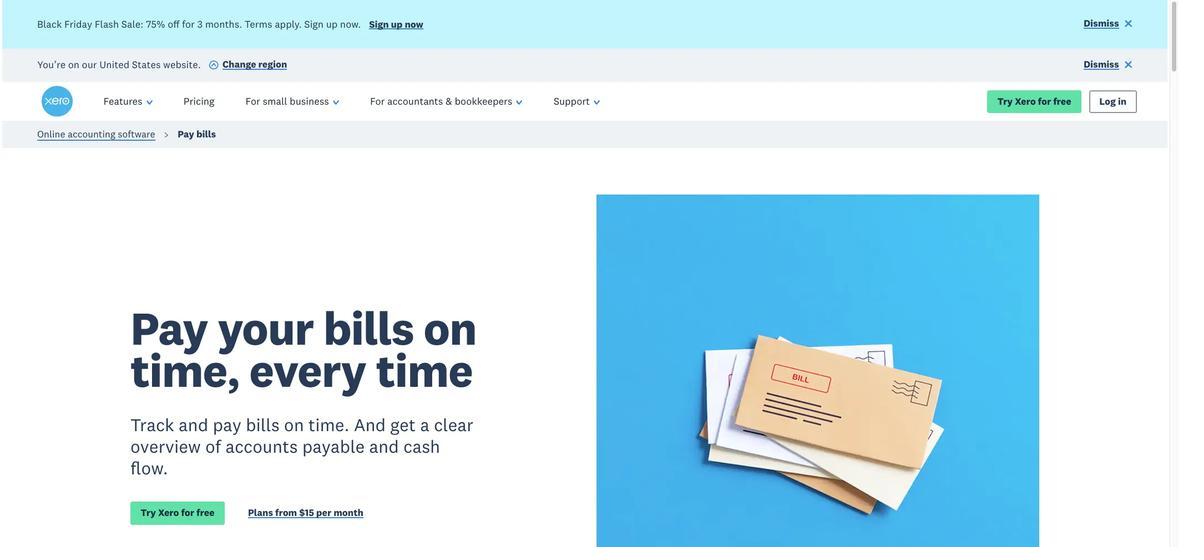 Task type: describe. For each thing, give the bounding box(es) containing it.
75%
[[146, 18, 165, 30]]

xero for log in
[[1015, 95, 1036, 108]]

time
[[376, 341, 473, 399]]

pay your bills on time, every time
[[130, 299, 477, 399]]

0 horizontal spatial on
[[68, 58, 79, 71]]

every
[[249, 341, 366, 399]]

for for for accountants & bookkeepers
[[370, 95, 385, 108]]

you're on our united states website.
[[37, 58, 201, 71]]

try for log in
[[998, 95, 1013, 108]]

business
[[290, 95, 329, 108]]

pricing link
[[168, 82, 230, 121]]

features button
[[88, 82, 168, 121]]

month
[[334, 507, 363, 520]]

try xero for free for plans from $15 per month
[[141, 507, 215, 520]]

pay
[[213, 414, 241, 436]]

free for log
[[1053, 95, 1071, 108]]

0 horizontal spatial and
[[179, 414, 208, 436]]

plans from $15 per month link
[[248, 507, 363, 522]]

bills inside track and pay bills on time. and get a clear overview of accounts payable and cash flow.
[[246, 414, 280, 436]]

dismiss button for black friday flash sale: 75% off for 3 months. terms apply. sign up now.
[[1084, 17, 1133, 32]]

united
[[99, 58, 129, 71]]

a small stack of unopened envelopes containing bills. image
[[597, 195, 1039, 548]]

&
[[446, 95, 452, 108]]

you're
[[37, 58, 66, 71]]

software
[[118, 128, 155, 141]]

for small business button
[[230, 82, 355, 121]]

change region
[[223, 58, 287, 71]]

and
[[354, 414, 386, 436]]

track and pay bills on time. and get a clear overview of accounts payable and cash flow.
[[130, 414, 473, 479]]

states
[[132, 58, 161, 71]]

accounting
[[68, 128, 115, 141]]

from
[[275, 507, 297, 520]]

0 vertical spatial for
[[182, 18, 195, 30]]

features
[[104, 95, 142, 108]]

accountants
[[387, 95, 443, 108]]

off
[[168, 18, 180, 30]]

3
[[197, 18, 203, 30]]

sign inside sign up now link
[[369, 18, 389, 30]]

clear
[[434, 414, 473, 436]]

try for plans from $15 per month
[[141, 507, 156, 520]]

for for plans from $15 per month
[[181, 507, 194, 520]]

pay bills
[[178, 128, 216, 141]]

support
[[554, 95, 590, 108]]

sign up now
[[369, 18, 423, 30]]

try xero for free for log in
[[998, 95, 1071, 108]]

bills inside pay your bills on time, every time
[[323, 299, 414, 357]]

for accountants & bookkeepers button
[[355, 82, 538, 121]]

dismiss button for you're on our united states website.
[[1084, 58, 1133, 73]]

per
[[316, 507, 331, 520]]

for accountants & bookkeepers
[[370, 95, 512, 108]]

a
[[420, 414, 430, 436]]

dismiss for you're on our united states website.
[[1084, 58, 1119, 71]]



Task type: locate. For each thing, give the bounding box(es) containing it.
free
[[1053, 95, 1071, 108], [196, 507, 215, 520]]

2 dismiss button from the top
[[1084, 58, 1133, 73]]

flow.
[[130, 457, 168, 479]]

0 horizontal spatial bills
[[196, 128, 216, 141]]

xero homepage image
[[41, 86, 72, 117]]

for left accountants
[[370, 95, 385, 108]]

1 dismiss from the top
[[1084, 17, 1119, 29]]

dismiss
[[1084, 17, 1119, 29], [1084, 58, 1119, 71]]

0 horizontal spatial xero
[[158, 507, 179, 520]]

1 horizontal spatial free
[[1053, 95, 1071, 108]]

online accounting software link
[[37, 128, 155, 143]]

for inside dropdown button
[[246, 95, 260, 108]]

on inside track and pay bills on time. and get a clear overview of accounts payable and cash flow.
[[284, 414, 304, 436]]

1 horizontal spatial bills
[[246, 414, 280, 436]]

log
[[1100, 95, 1116, 108]]

cash
[[403, 436, 440, 458]]

black
[[37, 18, 62, 30]]

pay
[[178, 128, 194, 141], [130, 299, 208, 357]]

try
[[998, 95, 1013, 108], [141, 507, 156, 520]]

1 vertical spatial pay
[[130, 299, 208, 357]]

1 vertical spatial dismiss
[[1084, 58, 1119, 71]]

0 horizontal spatial try xero for free
[[141, 507, 215, 520]]

support button
[[538, 82, 616, 121]]

for for for small business
[[246, 95, 260, 108]]

website.
[[163, 58, 201, 71]]

sale:
[[121, 18, 143, 30]]

xero
[[1015, 95, 1036, 108], [158, 507, 179, 520]]

$15
[[299, 507, 314, 520]]

0 horizontal spatial up
[[326, 18, 338, 30]]

1 horizontal spatial up
[[391, 18, 403, 30]]

and left cash on the left of page
[[369, 436, 399, 458]]

for
[[182, 18, 195, 30], [1038, 95, 1051, 108], [181, 507, 194, 520]]

plans
[[248, 507, 273, 520]]

dismiss button
[[1084, 17, 1133, 32], [1084, 58, 1133, 73]]

1 vertical spatial bills
[[323, 299, 414, 357]]

0 horizontal spatial for
[[246, 95, 260, 108]]

pay bills link
[[178, 128, 216, 141]]

1 vertical spatial xero
[[158, 507, 179, 520]]

1 vertical spatial try xero for free
[[141, 507, 215, 520]]

breadcrumbs element
[[0, 121, 1170, 148]]

payable
[[302, 436, 365, 458]]

region
[[258, 58, 287, 71]]

friday
[[64, 18, 92, 30]]

1 horizontal spatial xero
[[1015, 95, 1036, 108]]

change region button
[[209, 58, 287, 73]]

0 vertical spatial dismiss
[[1084, 17, 1119, 29]]

flash
[[95, 18, 119, 30]]

in
[[1118, 95, 1127, 108]]

track
[[130, 414, 174, 436]]

1 vertical spatial try xero for free link
[[130, 502, 225, 525]]

1 horizontal spatial and
[[369, 436, 399, 458]]

sign up now link
[[369, 18, 423, 33]]

0 vertical spatial free
[[1053, 95, 1071, 108]]

0 horizontal spatial try xero for free link
[[130, 502, 225, 525]]

try xero for free link
[[987, 90, 1082, 113], [130, 502, 225, 525]]

1 vertical spatial dismiss button
[[1084, 58, 1133, 73]]

up left "now" at the left
[[391, 18, 403, 30]]

for inside dropdown button
[[370, 95, 385, 108]]

0 vertical spatial pay
[[178, 128, 194, 141]]

and
[[179, 414, 208, 436], [369, 436, 399, 458]]

1 vertical spatial free
[[196, 507, 215, 520]]

0 horizontal spatial sign
[[304, 18, 324, 30]]

sign right "now."
[[369, 18, 389, 30]]

time.
[[308, 414, 349, 436]]

months.
[[205, 18, 242, 30]]

for small business
[[246, 95, 329, 108]]

pay inside breadcrumbs element
[[178, 128, 194, 141]]

2 horizontal spatial on
[[424, 299, 477, 357]]

1 horizontal spatial sign
[[369, 18, 389, 30]]

get
[[390, 414, 416, 436]]

change
[[223, 58, 256, 71]]

up
[[326, 18, 338, 30], [391, 18, 403, 30]]

0 vertical spatial try
[[998, 95, 1013, 108]]

black friday flash sale: 75% off for 3 months. terms apply. sign up now.
[[37, 18, 361, 30]]

small
[[263, 95, 287, 108]]

for
[[246, 95, 260, 108], [370, 95, 385, 108]]

time,
[[130, 341, 240, 399]]

1 vertical spatial try
[[141, 507, 156, 520]]

0 vertical spatial bills
[[196, 128, 216, 141]]

0 vertical spatial try xero for free link
[[987, 90, 1082, 113]]

our
[[82, 58, 97, 71]]

2 vertical spatial bills
[[246, 414, 280, 436]]

dismiss for black friday flash sale: 75% off for 3 months. terms apply. sign up now.
[[1084, 17, 1119, 29]]

1 horizontal spatial for
[[370, 95, 385, 108]]

apply.
[[275, 18, 302, 30]]

overview
[[130, 436, 201, 458]]

0 vertical spatial on
[[68, 58, 79, 71]]

now.
[[340, 18, 361, 30]]

up left "now."
[[326, 18, 338, 30]]

your
[[218, 299, 314, 357]]

1 for from the left
[[246, 95, 260, 108]]

1 horizontal spatial try xero for free
[[998, 95, 1071, 108]]

of
[[205, 436, 221, 458]]

pay for pay your bills on time, every time
[[130, 299, 208, 357]]

sign right apply.
[[304, 18, 324, 30]]

free left log
[[1053, 95, 1071, 108]]

0 vertical spatial dismiss button
[[1084, 17, 1133, 32]]

xero for plans from $15 per month
[[158, 507, 179, 520]]

on inside pay your bills on time, every time
[[424, 299, 477, 357]]

try xero for free link for plans from $15 per month
[[130, 502, 225, 525]]

pay for pay bills
[[178, 128, 194, 141]]

try xero for free link for log in
[[987, 90, 1082, 113]]

2 for from the left
[[370, 95, 385, 108]]

terms
[[245, 18, 272, 30]]

on
[[68, 58, 79, 71], [424, 299, 477, 357], [284, 414, 304, 436]]

online
[[37, 128, 65, 141]]

for for log in
[[1038, 95, 1051, 108]]

2 vertical spatial on
[[284, 414, 304, 436]]

1 horizontal spatial try
[[998, 95, 1013, 108]]

and left the pay
[[179, 414, 208, 436]]

now
[[405, 18, 423, 30]]

0 vertical spatial try xero for free
[[998, 95, 1071, 108]]

2 horizontal spatial bills
[[323, 299, 414, 357]]

free for plans
[[196, 507, 215, 520]]

accounts
[[225, 436, 298, 458]]

bills
[[196, 128, 216, 141], [323, 299, 414, 357], [246, 414, 280, 436]]

1 vertical spatial on
[[424, 299, 477, 357]]

bills inside breadcrumbs element
[[196, 128, 216, 141]]

for left small
[[246, 95, 260, 108]]

0 horizontal spatial try
[[141, 507, 156, 520]]

0 horizontal spatial free
[[196, 507, 215, 520]]

bookkeepers
[[455, 95, 512, 108]]

pricing
[[184, 95, 215, 108]]

free left plans
[[196, 507, 215, 520]]

0 vertical spatial xero
[[1015, 95, 1036, 108]]

log in link
[[1089, 90, 1137, 113]]

plans from $15 per month
[[248, 507, 363, 520]]

1 vertical spatial for
[[1038, 95, 1051, 108]]

pay inside pay your bills on time, every time
[[130, 299, 208, 357]]

2 vertical spatial for
[[181, 507, 194, 520]]

online accounting software
[[37, 128, 155, 141]]

1 horizontal spatial try xero for free link
[[987, 90, 1082, 113]]

2 dismiss from the top
[[1084, 58, 1119, 71]]

try xero for free
[[998, 95, 1071, 108], [141, 507, 215, 520]]

sign
[[304, 18, 324, 30], [369, 18, 389, 30]]

1 dismiss button from the top
[[1084, 17, 1133, 32]]

1 horizontal spatial on
[[284, 414, 304, 436]]

log in
[[1100, 95, 1127, 108]]



Task type: vqa. For each thing, say whether or not it's contained in the screenshot.
the Flash
yes



